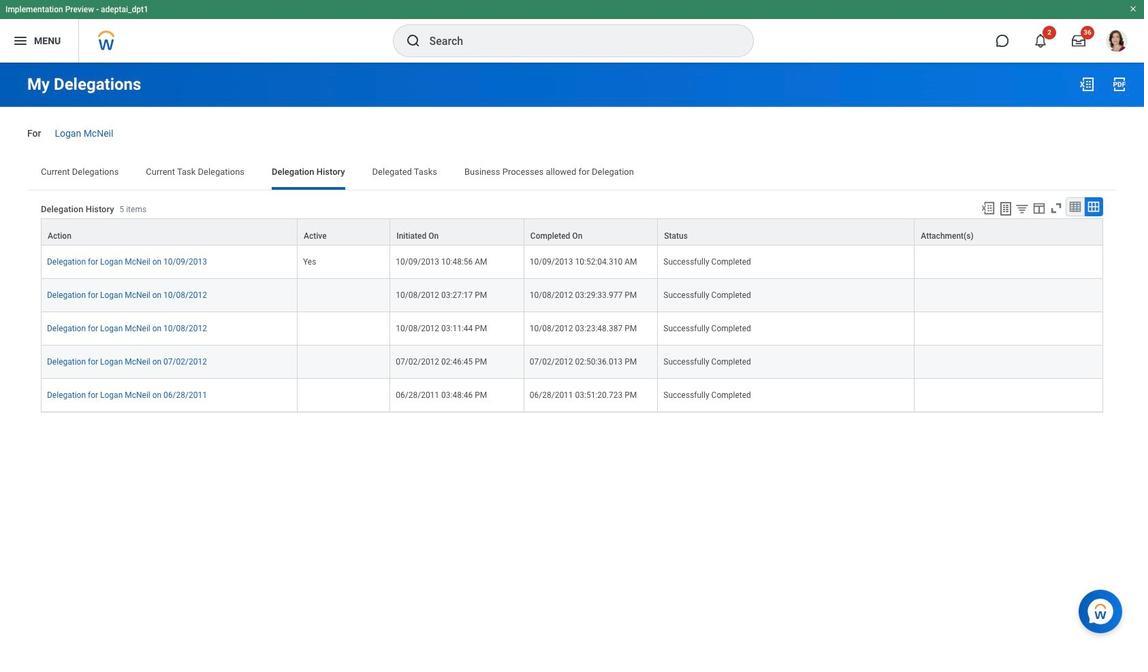 Task type: describe. For each thing, give the bounding box(es) containing it.
3 row from the top
[[41, 279, 1103, 313]]

successfully completed element for sixth row from the top of the page
[[664, 388, 751, 401]]

successfully completed element for third row
[[664, 288, 751, 300]]

successfully completed element for fifth row from the bottom
[[664, 255, 751, 267]]

justify image
[[12, 33, 29, 49]]

export to excel image for export to worksheets image
[[981, 201, 996, 216]]

successfully completed element for 4th row from the top
[[664, 321, 751, 334]]

2 row from the top
[[41, 246, 1103, 279]]

5 row from the top
[[41, 346, 1103, 379]]

click to view/edit grid preferences image
[[1032, 201, 1047, 216]]

4 row from the top
[[41, 313, 1103, 346]]

notifications large image
[[1034, 34, 1048, 48]]

1 row from the top
[[41, 219, 1103, 246]]

select to filter grid data image
[[1015, 201, 1030, 216]]

6 row from the top
[[41, 379, 1103, 413]]

Search Workday  search field
[[429, 26, 725, 56]]



Task type: vqa. For each thing, say whether or not it's contained in the screenshot.
-
no



Task type: locate. For each thing, give the bounding box(es) containing it.
1 horizontal spatial export to excel image
[[1079, 76, 1095, 93]]

profile logan mcneil image
[[1106, 30, 1128, 55]]

0 vertical spatial export to excel image
[[1079, 76, 1095, 93]]

banner
[[0, 0, 1144, 63]]

cell
[[915, 246, 1103, 279], [298, 279, 390, 313], [915, 279, 1103, 313], [298, 313, 390, 346], [915, 313, 1103, 346], [298, 346, 390, 379], [915, 346, 1103, 379], [298, 379, 390, 413], [915, 379, 1103, 413]]

inbox large image
[[1072, 34, 1086, 48]]

2 successfully completed element from the top
[[664, 288, 751, 300]]

successfully completed element
[[664, 255, 751, 267], [664, 288, 751, 300], [664, 321, 751, 334], [664, 355, 751, 367], [664, 388, 751, 401]]

5 successfully completed element from the top
[[664, 388, 751, 401]]

toolbar
[[975, 197, 1103, 219]]

export to excel image left export to worksheets image
[[981, 201, 996, 216]]

export to excel image
[[1079, 76, 1095, 93], [981, 201, 996, 216]]

tab list
[[27, 157, 1117, 190]]

view printable version (pdf) image
[[1112, 76, 1128, 93]]

fullscreen image
[[1049, 201, 1064, 216]]

table image
[[1069, 200, 1082, 214]]

row
[[41, 219, 1103, 246], [41, 246, 1103, 279], [41, 279, 1103, 313], [41, 313, 1103, 346], [41, 346, 1103, 379], [41, 379, 1103, 413]]

close environment banner image
[[1129, 5, 1137, 13]]

export to excel image left view printable version (pdf) icon
[[1079, 76, 1095, 93]]

3 successfully completed element from the top
[[664, 321, 751, 334]]

1 successfully completed element from the top
[[664, 255, 751, 267]]

expand table image
[[1087, 200, 1101, 214]]

1 vertical spatial export to excel image
[[981, 201, 996, 216]]

search image
[[405, 33, 421, 49]]

main content
[[0, 63, 1144, 463]]

0 horizontal spatial export to excel image
[[981, 201, 996, 216]]

4 successfully completed element from the top
[[664, 355, 751, 367]]

export to worksheets image
[[998, 201, 1014, 217]]

export to excel image for view printable version (pdf) icon
[[1079, 76, 1095, 93]]

successfully completed element for fifth row from the top of the page
[[664, 355, 751, 367]]



